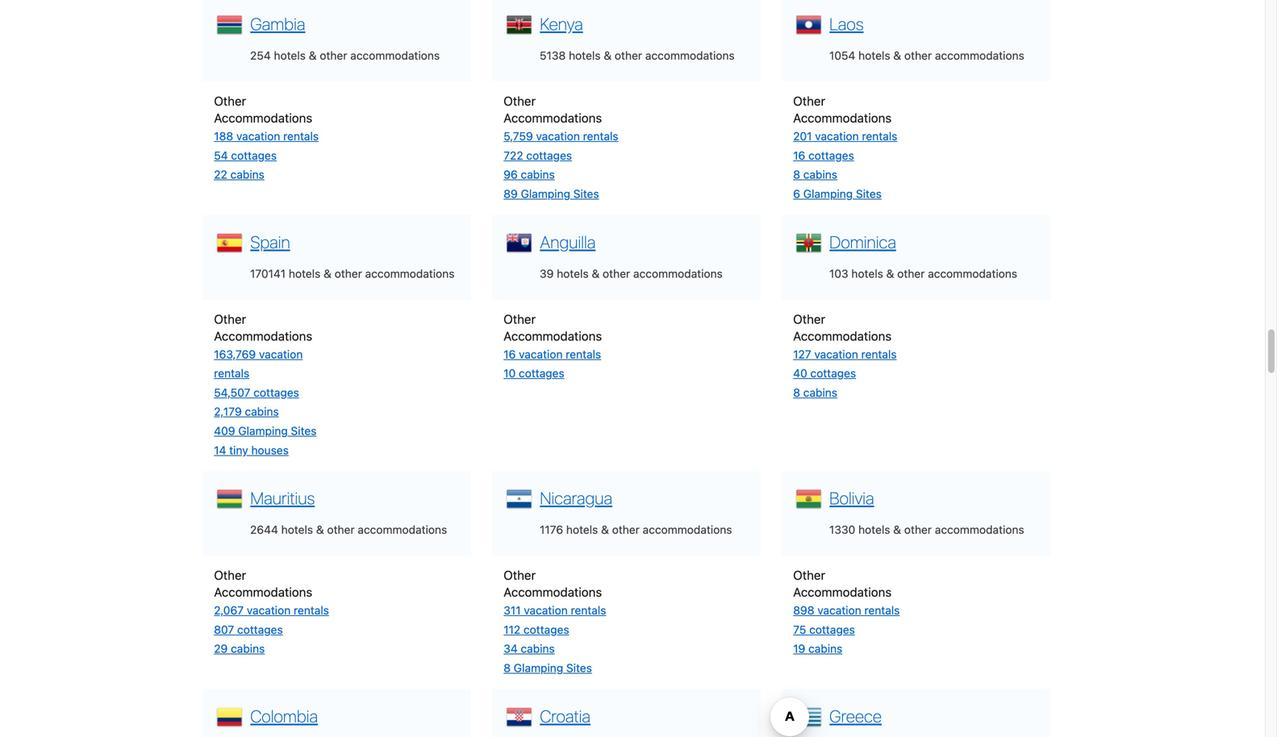 Task type: locate. For each thing, give the bounding box(es) containing it.
accommodations up 188 vacation rentals link
[[214, 111, 312, 125]]

tiny
[[229, 444, 248, 457]]

cottages inside other accommodations 898 vacation rentals 75 cottages 19 cabins
[[809, 623, 855, 637]]

cottages inside other accommodations 163,769 vacation rentals 54,507 cottages 2,179 cabins 409 glamping sites 14 tiny houses
[[253, 386, 299, 399]]

hotels for spain
[[289, 267, 321, 280]]

other inside other accommodations 201 vacation rentals 16 cottages 8 cabins 6 glamping sites
[[793, 94, 826, 108]]

kenya
[[540, 14, 583, 34]]

cottages up 19 cabins link
[[809, 623, 855, 637]]

other inside the other accommodations 2,067 vacation rentals 807 cottages 29 cabins
[[214, 568, 246, 583]]

other up 188
[[214, 94, 246, 108]]

112
[[504, 623, 521, 637]]

311
[[504, 604, 521, 617]]

other up the 16 vacation rentals link
[[504, 312, 536, 326]]

croatia
[[540, 706, 591, 726]]

other right 103
[[898, 267, 925, 280]]

103 hotels & other accommodations
[[830, 267, 1018, 280]]

hotels right 1054
[[859, 49, 891, 62]]

rentals inside other accommodations 188 vacation rentals 54 cottages 22 cabins
[[283, 130, 319, 143]]

vacation inside other accommodations 898 vacation rentals 75 cottages 19 cabins
[[818, 604, 862, 617]]

other right '1330'
[[904, 523, 932, 537]]

8 down the 40
[[793, 386, 800, 399]]

cabins inside other accommodations 163,769 vacation rentals 54,507 cottages 2,179 cabins 409 glamping sites 14 tiny houses
[[245, 405, 279, 419]]

accommodations up 201 vacation rentals link
[[793, 111, 892, 125]]

cottages down '2,067 vacation rentals' link
[[237, 623, 283, 637]]

cabins for mauritius
[[231, 642, 265, 656]]

laos
[[830, 14, 864, 34]]

other accommodations 188 vacation rentals 54 cottages 22 cabins
[[214, 94, 319, 181]]

laos link
[[826, 12, 864, 34]]

8 cabins link down 16 cottages link
[[793, 168, 838, 181]]

accommodations for dominica
[[928, 267, 1018, 280]]

accommodations inside other accommodations 311 vacation rentals 112 cottages 34 cabins 8 glamping sites
[[504, 585, 602, 600]]

accommodations up 163,769 vacation rentals link
[[214, 329, 312, 343]]

103
[[830, 267, 849, 280]]

other inside other accommodations 163,769 vacation rentals 54,507 cottages 2,179 cabins 409 glamping sites 14 tiny houses
[[214, 312, 246, 326]]

accommodations inside the other accommodations 2,067 vacation rentals 807 cottages 29 cabins
[[214, 585, 312, 600]]

vacation for mauritius
[[247, 604, 291, 617]]

accommodations inside other accommodations 898 vacation rentals 75 cottages 19 cabins
[[793, 585, 892, 600]]

accommodations inside other accommodations 163,769 vacation rentals 54,507 cottages 2,179 cabins 409 glamping sites 14 tiny houses
[[214, 329, 312, 343]]

rentals inside other accommodations 898 vacation rentals 75 cottages 19 cabins
[[865, 604, 900, 617]]

vacation up 16 cottages link
[[815, 130, 859, 143]]

rentals inside other accommodations 163,769 vacation rentals 54,507 cottages 2,179 cabins 409 glamping sites 14 tiny houses
[[214, 367, 249, 380]]

cottages for nicaragua
[[524, 623, 569, 637]]

sites inside other accommodations 163,769 vacation rentals 54,507 cottages 2,179 cabins 409 glamping sites 14 tiny houses
[[291, 424, 317, 438]]

cottages down the 16 vacation rentals link
[[519, 367, 565, 380]]

8 down 34
[[504, 662, 511, 675]]

accommodations for laos
[[935, 49, 1025, 62]]

34 cabins link
[[504, 642, 555, 656]]

cottages inside other accommodations 5,759 vacation rentals 722 cottages 96 cabins 89 glamping sites
[[526, 149, 572, 162]]

807
[[214, 623, 234, 637]]

39
[[540, 267, 554, 280]]

accommodations for gambia
[[214, 111, 312, 125]]

16 up 10
[[504, 348, 516, 361]]

other for kenya
[[504, 94, 536, 108]]

other right "254"
[[320, 49, 347, 62]]

cottages for bolivia
[[809, 623, 855, 637]]

& right 170141
[[324, 267, 332, 280]]

vacation up 10 cottages 'link'
[[519, 348, 563, 361]]

cottages inside other accommodations 311 vacation rentals 112 cottages 34 cabins 8 glamping sites
[[524, 623, 569, 637]]

722 cottages link
[[504, 149, 572, 162]]

accommodations for anguilla
[[504, 329, 602, 343]]

rentals inside other accommodations 201 vacation rentals 16 cottages 8 cabins 6 glamping sites
[[862, 130, 898, 143]]

hotels right '1330'
[[859, 523, 890, 537]]

sites for spain
[[291, 424, 317, 438]]

other inside other accommodations 16 vacation rentals 10 cottages
[[504, 312, 536, 326]]

other for mauritius
[[327, 523, 355, 537]]

hotels right the 2644
[[281, 523, 313, 537]]

rentals for anguilla
[[566, 348, 601, 361]]

colombia
[[250, 706, 318, 726]]

rentals inside other accommodations 16 vacation rentals 10 cottages
[[566, 348, 601, 361]]

other up 127
[[793, 312, 826, 326]]

vacation
[[236, 130, 280, 143], [536, 130, 580, 143], [815, 130, 859, 143], [259, 348, 303, 361], [519, 348, 563, 361], [815, 348, 858, 361], [247, 604, 291, 617], [524, 604, 568, 617], [818, 604, 862, 617]]

vacation inside other accommodations 188 vacation rentals 54 cottages 22 cabins
[[236, 130, 280, 143]]

bolivia link
[[826, 486, 874, 508]]

10 cottages link
[[504, 367, 565, 380]]

16 down 201
[[793, 149, 806, 162]]

accommodations for mauritius
[[214, 585, 312, 600]]

cottages inside the other accommodations 2,067 vacation rentals 807 cottages 29 cabins
[[237, 623, 283, 637]]

cottages for anguilla
[[519, 367, 565, 380]]

other right the 2644
[[327, 523, 355, 537]]

& for spain
[[324, 267, 332, 280]]

rentals for bolivia
[[865, 604, 900, 617]]

rentals inside other accommodations 311 vacation rentals 112 cottages 34 cabins 8 glamping sites
[[571, 604, 606, 617]]

other for gambia
[[320, 49, 347, 62]]

cottages down 127 vacation rentals link
[[811, 367, 856, 380]]

rentals inside other accommodations 127 vacation rentals 40 cottages 8 cabins
[[861, 348, 897, 361]]

cabins down 54 cottages link
[[230, 168, 265, 181]]

& right '1330'
[[894, 523, 901, 537]]

8
[[793, 168, 800, 181], [793, 386, 800, 399], [504, 662, 511, 675]]

409 glamping sites link
[[214, 424, 317, 438]]

cabins up 409 glamping sites link
[[245, 405, 279, 419]]

accommodations up the 16 vacation rentals link
[[504, 329, 602, 343]]

glamping up 'houses'
[[238, 424, 288, 438]]

hotels for kenya
[[569, 49, 601, 62]]

sites inside other accommodations 311 vacation rentals 112 cottages 34 cabins 8 glamping sites
[[566, 662, 592, 675]]

vacation up 807 cottages link
[[247, 604, 291, 617]]

163,769
[[214, 348, 256, 361]]

96 cabins link
[[504, 168, 555, 181]]

accommodations up 127 vacation rentals link
[[793, 329, 892, 343]]

vacation up 40 cottages link
[[815, 348, 858, 361]]

cottages down 5,759 vacation rentals link
[[526, 149, 572, 162]]

other inside other accommodations 5,759 vacation rentals 722 cottages 96 cabins 89 glamping sites
[[504, 94, 536, 108]]

vacation up 112 cottages link
[[524, 604, 568, 617]]

hotels right 103
[[852, 267, 883, 280]]

1 8 cabins link from the top
[[793, 168, 838, 181]]

vacation for nicaragua
[[524, 604, 568, 617]]

accommodations inside other accommodations 5,759 vacation rentals 722 cottages 96 cabins 89 glamping sites
[[504, 111, 602, 125]]

cabins for laos
[[804, 168, 838, 181]]

807 cottages link
[[214, 623, 283, 637]]

other up 163,769
[[214, 312, 246, 326]]

& down the anguilla
[[592, 267, 600, 280]]

accommodations inside other accommodations 188 vacation rentals 54 cottages 22 cabins
[[214, 111, 312, 125]]

1 vertical spatial 16
[[504, 348, 516, 361]]

accommodations up 5,759 vacation rentals link
[[504, 111, 602, 125]]

& for kenya
[[604, 49, 612, 62]]

vacation for bolivia
[[818, 604, 862, 617]]

& for gambia
[[309, 49, 317, 62]]

& down dominica
[[887, 267, 894, 280]]

vacation inside other accommodations 127 vacation rentals 40 cottages 8 cabins
[[815, 348, 858, 361]]

other for anguilla
[[504, 312, 536, 326]]

greece
[[830, 706, 882, 726]]

hotels
[[274, 49, 306, 62], [569, 49, 601, 62], [859, 49, 891, 62], [289, 267, 321, 280], [557, 267, 589, 280], [852, 267, 883, 280], [281, 523, 313, 537], [566, 523, 598, 537], [859, 523, 890, 537]]

sites inside other accommodations 5,759 vacation rentals 722 cottages 96 cabins 89 glamping sites
[[574, 187, 599, 201]]

cabins down 16 cottages link
[[804, 168, 838, 181]]

vacation inside other accommodations 16 vacation rentals 10 cottages
[[519, 348, 563, 361]]

rentals inside the other accommodations 2,067 vacation rentals 807 cottages 29 cabins
[[294, 604, 329, 617]]

0 horizontal spatial 16
[[504, 348, 516, 361]]

& right 1054
[[894, 49, 902, 62]]

2 vertical spatial 8
[[504, 662, 511, 675]]

accommodations for nicaragua
[[504, 585, 602, 600]]

cabins inside other accommodations 898 vacation rentals 75 cottages 19 cabins
[[809, 642, 843, 656]]

cabins down 112 cottages link
[[521, 642, 555, 656]]

rentals inside other accommodations 5,759 vacation rentals 722 cottages 96 cabins 89 glamping sites
[[583, 130, 619, 143]]

cabins inside other accommodations 311 vacation rentals 112 cottages 34 cabins 8 glamping sites
[[521, 642, 555, 656]]

1176
[[540, 523, 563, 537]]

hotels right 170141
[[289, 267, 321, 280]]

1054
[[830, 49, 856, 62]]

1 vertical spatial 8
[[793, 386, 800, 399]]

cottages for dominica
[[811, 367, 856, 380]]

cabins
[[230, 168, 265, 181], [521, 168, 555, 181], [804, 168, 838, 181], [804, 386, 838, 399], [245, 405, 279, 419], [231, 642, 265, 656], [521, 642, 555, 656], [809, 642, 843, 656]]

vacation for anguilla
[[519, 348, 563, 361]]

other up 898
[[793, 568, 826, 583]]

1 horizontal spatial 16
[[793, 149, 806, 162]]

cabins for dominica
[[804, 386, 838, 399]]

& right the 2644
[[316, 523, 324, 537]]

vacation inside other accommodations 201 vacation rentals 16 cottages 8 cabins 6 glamping sites
[[815, 130, 859, 143]]

cottages for gambia
[[231, 149, 277, 162]]

2 8 cabins link from the top
[[793, 386, 838, 399]]

8 cabins link for laos
[[793, 168, 838, 181]]

vacation inside other accommodations 5,759 vacation rentals 722 cottages 96 cabins 89 glamping sites
[[536, 130, 580, 143]]

glamping right 6
[[803, 187, 853, 201]]

cottages inside other accommodations 201 vacation rentals 16 cottages 8 cabins 6 glamping sites
[[809, 149, 854, 162]]

accommodations inside other accommodations 201 vacation rentals 16 cottages 8 cabins 6 glamping sites
[[793, 111, 892, 125]]

hotels right 1176
[[566, 523, 598, 537]]

vacation inside the other accommodations 2,067 vacation rentals 807 cottages 29 cabins
[[247, 604, 291, 617]]

cabins for gambia
[[230, 168, 265, 181]]

vacation for dominica
[[815, 348, 858, 361]]

glamping for nicaragua
[[514, 662, 563, 675]]

gambia
[[250, 14, 305, 34]]

anguilla link
[[536, 230, 596, 252]]

cottages down 311 vacation rentals "link"
[[524, 623, 569, 637]]

75 cottages link
[[793, 623, 855, 637]]

other up 2,067 at the bottom left
[[214, 568, 246, 583]]

cabins inside other accommodations 201 vacation rentals 16 cottages 8 cabins 6 glamping sites
[[804, 168, 838, 181]]

accommodations for anguilla
[[633, 267, 723, 280]]

2,067
[[214, 604, 244, 617]]

188
[[214, 130, 233, 143]]

&
[[309, 49, 317, 62], [604, 49, 612, 62], [894, 49, 902, 62], [324, 267, 332, 280], [592, 267, 600, 280], [887, 267, 894, 280], [316, 523, 324, 537], [601, 523, 609, 537], [894, 523, 901, 537]]

0 vertical spatial 16
[[793, 149, 806, 162]]

cottages down 188 vacation rentals link
[[231, 149, 277, 162]]

accommodations up the 898 vacation rentals link
[[793, 585, 892, 600]]

cottages for kenya
[[526, 149, 572, 162]]

cottages down 201 vacation rentals link
[[809, 149, 854, 162]]

other up 201
[[793, 94, 826, 108]]

vacation for kenya
[[536, 130, 580, 143]]

0 vertical spatial 8 cabins link
[[793, 168, 838, 181]]

1176 hotels & other accommodations
[[540, 523, 732, 537]]

89 glamping sites link
[[504, 187, 599, 201]]

other right 5138
[[615, 49, 642, 62]]

other for bolivia
[[904, 523, 932, 537]]

cabins down 807 cottages link
[[231, 642, 265, 656]]

hotels right "254"
[[274, 49, 306, 62]]

14 tiny houses link
[[214, 444, 289, 457]]

cabins down 75 cottages link
[[809, 642, 843, 656]]

10
[[504, 367, 516, 380]]

hotels right 39
[[557, 267, 589, 280]]

8 up 6
[[793, 168, 800, 181]]

8 inside other accommodations 201 vacation rentals 16 cottages 8 cabins 6 glamping sites
[[793, 168, 800, 181]]

sites for nicaragua
[[566, 662, 592, 675]]

other inside other accommodations 127 vacation rentals 40 cottages 8 cabins
[[793, 312, 826, 326]]

170141 hotels & other accommodations
[[250, 267, 455, 280]]

other right 39
[[603, 267, 630, 280]]

cottages inside other accommodations 16 vacation rentals 10 cottages
[[519, 367, 565, 380]]

rentals
[[283, 130, 319, 143], [583, 130, 619, 143], [862, 130, 898, 143], [566, 348, 601, 361], [861, 348, 897, 361], [214, 367, 249, 380], [294, 604, 329, 617], [571, 604, 606, 617], [865, 604, 900, 617]]

8 inside other accommodations 127 vacation rentals 40 cottages 8 cabins
[[793, 386, 800, 399]]

other for laos
[[905, 49, 932, 62]]

dominica
[[830, 232, 896, 252]]

39 hotels & other accommodations
[[540, 267, 723, 280]]

other up 5,759
[[504, 94, 536, 108]]

& right "254"
[[309, 49, 317, 62]]

hotels right 5138
[[569, 49, 601, 62]]

croatia link
[[536, 704, 591, 726]]

cabins down 722 cottages link
[[521, 168, 555, 181]]

vacation inside other accommodations 311 vacation rentals 112 cottages 34 cabins 8 glamping sites
[[524, 604, 568, 617]]

other inside other accommodations 311 vacation rentals 112 cottages 34 cabins 8 glamping sites
[[504, 568, 536, 583]]

kenya link
[[536, 12, 583, 34]]

other for gambia
[[214, 94, 246, 108]]

cabins inside the other accommodations 2,067 vacation rentals 807 cottages 29 cabins
[[231, 642, 265, 656]]

glamping inside other accommodations 311 vacation rentals 112 cottages 34 cabins 8 glamping sites
[[514, 662, 563, 675]]

2,179 cabins link
[[214, 405, 279, 419]]

glamping inside other accommodations 163,769 vacation rentals 54,507 cottages 2,179 cabins 409 glamping sites 14 tiny houses
[[238, 424, 288, 438]]

accommodations
[[350, 49, 440, 62], [645, 49, 735, 62], [935, 49, 1025, 62], [365, 267, 455, 280], [633, 267, 723, 280], [928, 267, 1018, 280], [358, 523, 447, 537], [643, 523, 732, 537], [935, 523, 1025, 537]]

sites
[[574, 187, 599, 201], [856, 187, 882, 201], [291, 424, 317, 438], [566, 662, 592, 675]]

other for nicaragua
[[504, 568, 536, 583]]

vacation up 54 cottages link
[[236, 130, 280, 143]]

8 for dominica
[[793, 386, 800, 399]]

other down nicaragua
[[612, 523, 640, 537]]

vacation up 54,507 cottages link on the left of page
[[259, 348, 303, 361]]

accommodations for spain
[[214, 329, 312, 343]]

glamping inside other accommodations 201 vacation rentals 16 cottages 8 cabins 6 glamping sites
[[803, 187, 853, 201]]

254 hotels & other accommodations
[[250, 49, 440, 62]]

other for bolivia
[[793, 568, 826, 583]]

& for mauritius
[[316, 523, 324, 537]]

cabins inside other accommodations 5,759 vacation rentals 722 cottages 96 cabins 89 glamping sites
[[521, 168, 555, 181]]

& for laos
[[894, 49, 902, 62]]

8 cabins link down 40 cottages link
[[793, 386, 838, 399]]

accommodations inside other accommodations 127 vacation rentals 40 cottages 8 cabins
[[793, 329, 892, 343]]

cabins down 40 cottages link
[[804, 386, 838, 399]]

89
[[504, 187, 518, 201]]

vacation inside other accommodations 163,769 vacation rentals 54,507 cottages 2,179 cabins 409 glamping sites 14 tiny houses
[[259, 348, 303, 361]]

accommodations up '2,067 vacation rentals' link
[[214, 585, 312, 600]]

vacation for gambia
[[236, 130, 280, 143]]

8 cabins link
[[793, 168, 838, 181], [793, 386, 838, 399]]

other right 170141
[[335, 267, 362, 280]]

glamping for spain
[[238, 424, 288, 438]]

glamping inside other accommodations 5,759 vacation rentals 722 cottages 96 cabins 89 glamping sites
[[521, 187, 570, 201]]

vacation up 722 cottages link
[[536, 130, 580, 143]]

54
[[214, 149, 228, 162]]

anguilla
[[540, 232, 596, 252]]

accommodations up 311 vacation rentals "link"
[[504, 585, 602, 600]]

cabins for kenya
[[521, 168, 555, 181]]

1 vertical spatial 8 cabins link
[[793, 386, 838, 399]]

other accommodations 2,067 vacation rentals 807 cottages 29 cabins
[[214, 568, 329, 656]]

& right 5138
[[604, 49, 612, 62]]

accommodations for gambia
[[350, 49, 440, 62]]

other for kenya
[[615, 49, 642, 62]]

vacation up 75 cottages link
[[818, 604, 862, 617]]

glamping
[[521, 187, 570, 201], [803, 187, 853, 201], [238, 424, 288, 438], [514, 662, 563, 675]]

16
[[793, 149, 806, 162], [504, 348, 516, 361]]

cottages down 163,769 vacation rentals link
[[253, 386, 299, 399]]

other inside other accommodations 188 vacation rentals 54 cottages 22 cabins
[[214, 94, 246, 108]]

other inside other accommodations 898 vacation rentals 75 cottages 19 cabins
[[793, 568, 826, 583]]

cottages inside other accommodations 127 vacation rentals 40 cottages 8 cabins
[[811, 367, 856, 380]]

cabins inside other accommodations 127 vacation rentals 40 cottages 8 cabins
[[804, 386, 838, 399]]

glamping down 34 cabins link
[[514, 662, 563, 675]]

898 vacation rentals link
[[793, 604, 900, 617]]

sites inside other accommodations 201 vacation rentals 16 cottages 8 cabins 6 glamping sites
[[856, 187, 882, 201]]

cottages inside other accommodations 188 vacation rentals 54 cottages 22 cabins
[[231, 149, 277, 162]]

cabins inside other accommodations 188 vacation rentals 54 cottages 22 cabins
[[230, 168, 265, 181]]

glamping down 96 cabins link
[[521, 187, 570, 201]]

hotels for mauritius
[[281, 523, 313, 537]]

0 vertical spatial 8
[[793, 168, 800, 181]]

other for spain
[[335, 267, 362, 280]]

gambia link
[[246, 12, 305, 34]]

other
[[320, 49, 347, 62], [615, 49, 642, 62], [905, 49, 932, 62], [335, 267, 362, 280], [603, 267, 630, 280], [898, 267, 925, 280], [327, 523, 355, 537], [612, 523, 640, 537], [904, 523, 932, 537]]

163,769 vacation rentals link
[[214, 348, 303, 380]]

6
[[793, 187, 800, 201]]

& down nicaragua
[[601, 523, 609, 537]]

other right 1054
[[905, 49, 932, 62]]

rentals for kenya
[[583, 130, 619, 143]]

other up 311
[[504, 568, 536, 583]]



Task type: describe. For each thing, give the bounding box(es) containing it.
other accommodations 898 vacation rentals 75 cottages 19 cabins
[[793, 568, 900, 656]]

hotels for bolivia
[[859, 523, 890, 537]]

& for dominica
[[887, 267, 894, 280]]

other accommodations 127 vacation rentals 40 cottages 8 cabins
[[793, 312, 897, 399]]

8 for laos
[[793, 168, 800, 181]]

hotels for anguilla
[[557, 267, 589, 280]]

rentals for nicaragua
[[571, 604, 606, 617]]

colombia link
[[246, 704, 318, 726]]

vacation for spain
[[259, 348, 303, 361]]

accommodations for mauritius
[[358, 523, 447, 537]]

898
[[793, 604, 815, 617]]

14
[[214, 444, 226, 457]]

mauritius
[[250, 488, 315, 508]]

rentals for laos
[[862, 130, 898, 143]]

cottages for spain
[[253, 386, 299, 399]]

other for spain
[[214, 312, 246, 326]]

cabins for bolivia
[[809, 642, 843, 656]]

2644 hotels & other accommodations
[[250, 523, 447, 537]]

5,759 vacation rentals link
[[504, 130, 619, 143]]

6 glamping sites link
[[793, 187, 882, 201]]

8 glamping sites link
[[504, 662, 592, 675]]

sites for kenya
[[574, 187, 599, 201]]

cottages for mauritius
[[237, 623, 283, 637]]

22 cabins link
[[214, 168, 265, 181]]

hotels for nicaragua
[[566, 523, 598, 537]]

accommodations for bolivia
[[935, 523, 1025, 537]]

other for nicaragua
[[612, 523, 640, 537]]

rentals for dominica
[[861, 348, 897, 361]]

54,507 cottages link
[[214, 386, 299, 399]]

170141
[[250, 267, 286, 280]]

254
[[250, 49, 271, 62]]

16 inside other accommodations 201 vacation rentals 16 cottages 8 cabins 6 glamping sites
[[793, 149, 806, 162]]

rentals for spain
[[214, 367, 249, 380]]

201
[[793, 130, 812, 143]]

hotels for dominica
[[852, 267, 883, 280]]

19
[[793, 642, 806, 656]]

& for nicaragua
[[601, 523, 609, 537]]

bolivia
[[830, 488, 874, 508]]

rentals for mauritius
[[294, 604, 329, 617]]

other for dominica
[[898, 267, 925, 280]]

22
[[214, 168, 227, 181]]

other accommodations 5,759 vacation rentals 722 cottages 96 cabins 89 glamping sites
[[504, 94, 619, 201]]

29
[[214, 642, 228, 656]]

greece link
[[826, 704, 882, 726]]

other accommodations 311 vacation rentals 112 cottages 34 cabins 8 glamping sites
[[504, 568, 606, 675]]

5138
[[540, 49, 566, 62]]

hotels for laos
[[859, 49, 891, 62]]

311 vacation rentals link
[[504, 604, 606, 617]]

spain
[[250, 232, 290, 252]]

spain link
[[246, 230, 290, 252]]

accommodations for dominica
[[793, 329, 892, 343]]

accommodations for kenya
[[645, 49, 735, 62]]

glamping for kenya
[[521, 187, 570, 201]]

houses
[[251, 444, 289, 457]]

cottages for laos
[[809, 149, 854, 162]]

dominica link
[[826, 230, 896, 252]]

2644
[[250, 523, 278, 537]]

sites for laos
[[856, 187, 882, 201]]

& for bolivia
[[894, 523, 901, 537]]

16 cottages link
[[793, 149, 854, 162]]

75
[[793, 623, 806, 637]]

glamping for laos
[[803, 187, 853, 201]]

accommodations for laos
[[793, 111, 892, 125]]

cabins for spain
[[245, 405, 279, 419]]

8 cabins link for dominica
[[793, 386, 838, 399]]

96
[[504, 168, 518, 181]]

1330
[[830, 523, 856, 537]]

19 cabins link
[[793, 642, 843, 656]]

other accommodations 163,769 vacation rentals 54,507 cottages 2,179 cabins 409 glamping sites 14 tiny houses
[[214, 312, 317, 457]]

other for laos
[[793, 94, 826, 108]]

29 cabins link
[[214, 642, 265, 656]]

5138 hotels & other accommodations
[[540, 49, 735, 62]]

34
[[504, 642, 518, 656]]

8 inside other accommodations 311 vacation rentals 112 cottages 34 cabins 8 glamping sites
[[504, 662, 511, 675]]

nicaragua link
[[536, 486, 612, 508]]

other accommodations 16 vacation rentals 10 cottages
[[504, 312, 602, 380]]

other accommodations 201 vacation rentals 16 cottages 8 cabins 6 glamping sites
[[793, 94, 898, 201]]

112 cottages link
[[504, 623, 569, 637]]

vacation for laos
[[815, 130, 859, 143]]

hotels for gambia
[[274, 49, 306, 62]]

cabins for nicaragua
[[521, 642, 555, 656]]

40 cottages link
[[793, 367, 856, 380]]

nicaragua
[[540, 488, 612, 508]]

2,067 vacation rentals link
[[214, 604, 329, 617]]

other for mauritius
[[214, 568, 246, 583]]

1330 hotels & other accommodations
[[830, 523, 1025, 537]]

40
[[793, 367, 808, 380]]

other for anguilla
[[603, 267, 630, 280]]

127 vacation rentals link
[[793, 348, 897, 361]]

accommodations for bolivia
[[793, 585, 892, 600]]

other for dominica
[[793, 312, 826, 326]]

188 vacation rentals link
[[214, 130, 319, 143]]

accommodations for kenya
[[504, 111, 602, 125]]

722
[[504, 149, 523, 162]]

1054 hotels & other accommodations
[[830, 49, 1025, 62]]

127
[[793, 348, 811, 361]]

16 inside other accommodations 16 vacation rentals 10 cottages
[[504, 348, 516, 361]]

& for anguilla
[[592, 267, 600, 280]]

mauritius link
[[246, 486, 315, 508]]

409
[[214, 424, 235, 438]]

16 vacation rentals link
[[504, 348, 601, 361]]

2,179
[[214, 405, 242, 419]]

accommodations for spain
[[365, 267, 455, 280]]

rentals for gambia
[[283, 130, 319, 143]]

54,507
[[214, 386, 250, 399]]

accommodations for nicaragua
[[643, 523, 732, 537]]



Task type: vqa. For each thing, say whether or not it's contained in the screenshot.
Accommodations inside Other Accommodations 163,769 vacation rentals 54,507 cottages 2,179 cabins 409 Glamping Sites 14 tiny houses
yes



